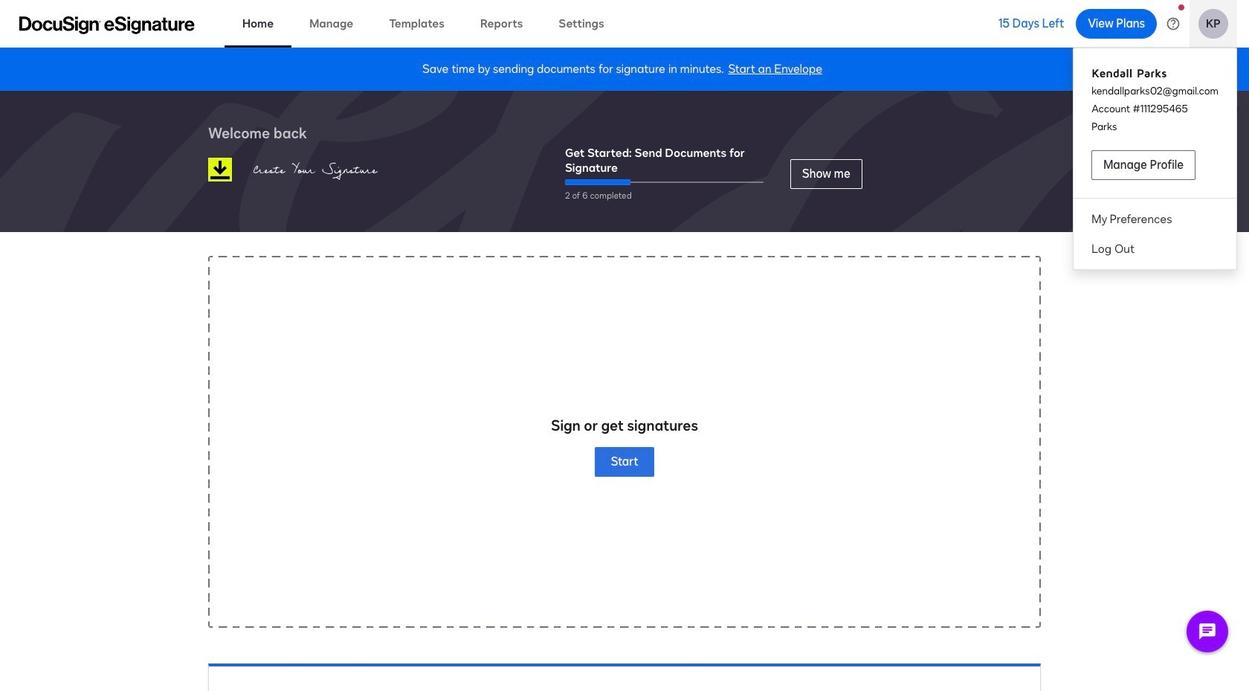 Task type: vqa. For each thing, say whether or not it's contained in the screenshot.
the add random to favorites image
no



Task type: describe. For each thing, give the bounding box(es) containing it.
docusignlogo image
[[208, 158, 232, 181]]



Task type: locate. For each thing, give the bounding box(es) containing it.
account navigation element
[[1074, 53, 1237, 264]]

docusign esignature image
[[19, 16, 195, 34]]



